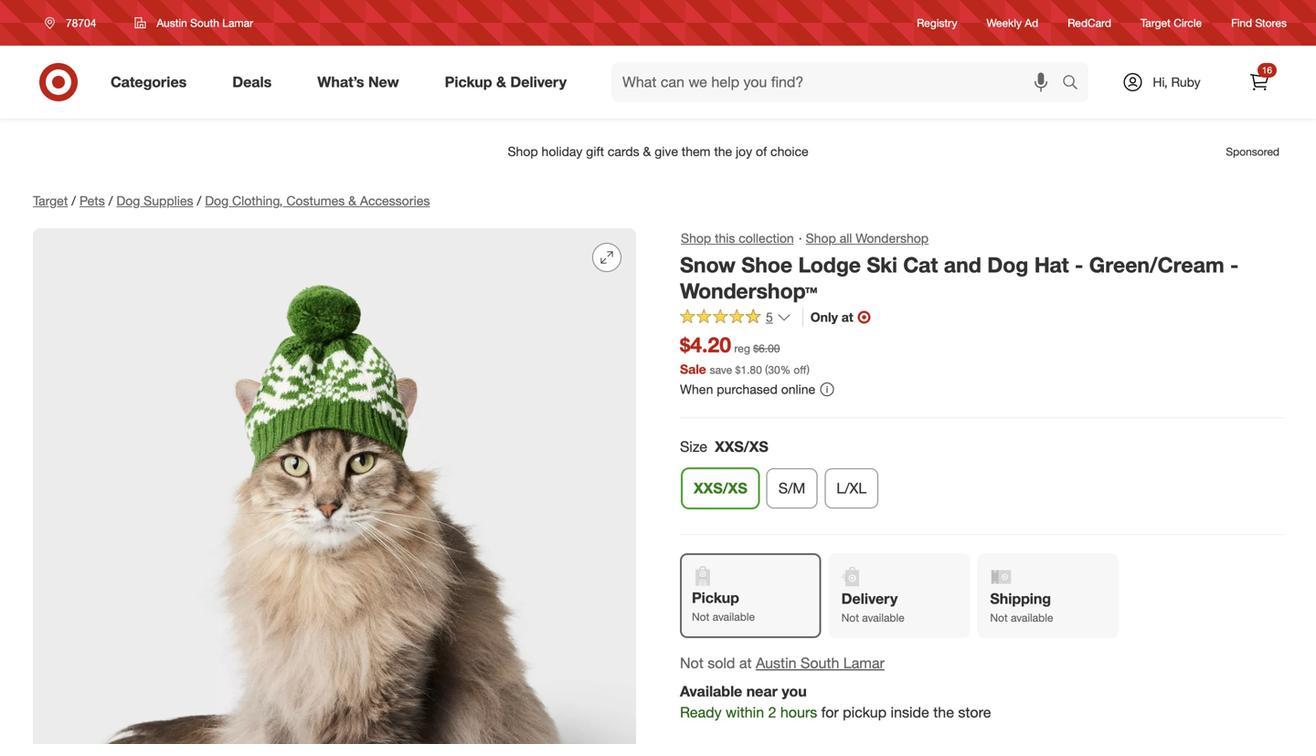 Task type: locate. For each thing, give the bounding box(es) containing it.
3 / from the left
[[197, 193, 201, 209]]

not inside delivery not available
[[842, 612, 859, 625]]

dog clothing, costumes & accessories link
[[205, 193, 430, 209]]

0 horizontal spatial lamar
[[222, 16, 253, 30]]

lamar up the available near you ready within 2 hours for pickup inside the store
[[843, 655, 885, 673]]

not inside shipping not available
[[990, 612, 1008, 625]]

not inside pickup not available
[[692, 611, 710, 624]]

0 vertical spatial pickup
[[445, 73, 492, 91]]

group
[[678, 437, 1283, 516]]

save
[[710, 363, 732, 377]]

dog inside snow shoe lodge ski cat and dog hat - green/cream - wondershop™
[[987, 252, 1029, 278]]

/ right the supplies
[[197, 193, 201, 209]]

1 vertical spatial &
[[348, 193, 356, 209]]

target link
[[33, 193, 68, 209]]

available
[[713, 611, 755, 624], [862, 612, 905, 625], [1011, 612, 1053, 625]]

2 horizontal spatial /
[[197, 193, 201, 209]]

1 horizontal spatial at
[[842, 309, 853, 325]]

xxs/xs link
[[682, 469, 759, 509]]

pets link
[[79, 193, 105, 209]]

available up austin south lamar button
[[862, 612, 905, 625]]

reg
[[734, 342, 750, 356]]

categories
[[111, 73, 187, 91]]

1 horizontal spatial dog
[[205, 193, 229, 209]]

1 horizontal spatial available
[[862, 612, 905, 625]]

dog left hat
[[987, 252, 1029, 278]]

what's new
[[317, 73, 399, 91]]

austin inside dropdown button
[[157, 16, 187, 30]]

1 / from the left
[[72, 193, 76, 209]]

not left sold
[[680, 655, 704, 673]]

store
[[958, 704, 991, 722]]

find
[[1231, 16, 1252, 30]]

not down shipping at the bottom right
[[990, 612, 1008, 625]]

not up sold
[[692, 611, 710, 624]]

What can we help you find? suggestions appear below search field
[[612, 62, 1067, 102]]

0 horizontal spatial shop
[[681, 230, 711, 246]]

1 vertical spatial delivery
[[842, 590, 898, 608]]

wondershop
[[856, 230, 929, 246]]

2 horizontal spatial dog
[[987, 252, 1029, 278]]

not sold at austin south lamar
[[680, 655, 885, 673]]

austin up categories link
[[157, 16, 187, 30]]

target left circle
[[1141, 16, 1171, 30]]

dog
[[116, 193, 140, 209], [205, 193, 229, 209], [987, 252, 1029, 278]]

shop inside shop this collection link
[[681, 230, 711, 246]]

1 shop from the left
[[681, 230, 711, 246]]

what's new link
[[302, 62, 422, 102]]

available for shipping
[[1011, 612, 1053, 625]]

1 horizontal spatial target
[[1141, 16, 1171, 30]]

find stores
[[1231, 16, 1287, 30]]

1 horizontal spatial south
[[801, 655, 839, 673]]

target for target / pets / dog supplies / dog clothing, costumes & accessories
[[33, 193, 68, 209]]

available down shipping at the bottom right
[[1011, 612, 1053, 625]]

1 horizontal spatial -
[[1230, 252, 1239, 278]]

0 vertical spatial austin
[[157, 16, 187, 30]]

0 vertical spatial &
[[496, 73, 506, 91]]

pickup & delivery link
[[429, 62, 590, 102]]

0 horizontal spatial -
[[1075, 252, 1083, 278]]

austin
[[157, 16, 187, 30], [756, 655, 797, 673]]

pickup up sold
[[692, 590, 739, 607]]

- right green/cream
[[1230, 252, 1239, 278]]

weekly
[[987, 16, 1022, 30]]

1 horizontal spatial delivery
[[842, 590, 898, 608]]

1 horizontal spatial austin
[[756, 655, 797, 673]]

-
[[1075, 252, 1083, 278], [1230, 252, 1239, 278]]

1 vertical spatial pickup
[[692, 590, 739, 607]]

0 vertical spatial south
[[190, 16, 219, 30]]

1 horizontal spatial lamar
[[843, 655, 885, 673]]

&
[[496, 73, 506, 91], [348, 193, 356, 209]]

pickup right new
[[445, 73, 492, 91]]

at
[[842, 309, 853, 325], [739, 655, 752, 673]]

/
[[72, 193, 76, 209], [108, 193, 113, 209], [197, 193, 201, 209]]

xxs/xs inside xxs/xs link
[[694, 480, 747, 498]]

deals link
[[217, 62, 295, 102]]

target left pets
[[33, 193, 68, 209]]

0 horizontal spatial at
[[739, 655, 752, 673]]

austin up near
[[756, 655, 797, 673]]

l/xl link
[[825, 469, 879, 509]]

target
[[1141, 16, 1171, 30], [33, 193, 68, 209]]

south up deals link
[[190, 16, 219, 30]]

0 vertical spatial at
[[842, 309, 853, 325]]

cat
[[903, 252, 938, 278]]

pickup inside pickup not available
[[692, 590, 739, 607]]

weekly ad link
[[987, 15, 1039, 31]]

0 horizontal spatial austin
[[157, 16, 187, 30]]

0 horizontal spatial south
[[190, 16, 219, 30]]

5
[[766, 309, 773, 325]]

weekly ad
[[987, 16, 1039, 30]]

the
[[933, 704, 954, 722]]

new
[[368, 73, 399, 91]]

austin south lamar button
[[123, 6, 265, 39]]

pickup
[[445, 73, 492, 91], [692, 590, 739, 607]]

shop this collection link
[[680, 228, 795, 249]]

off
[[794, 363, 807, 377]]

when purchased online
[[680, 381, 816, 397]]

available inside delivery not available
[[862, 612, 905, 625]]

0 vertical spatial lamar
[[222, 16, 253, 30]]

hours
[[780, 704, 817, 722]]

shop for shop all wondershop
[[806, 230, 836, 246]]

(
[[765, 363, 768, 377]]

shop this collection
[[681, 230, 794, 246]]

available inside pickup not available
[[713, 611, 755, 624]]

snow
[[680, 252, 736, 278]]

what's
[[317, 73, 364, 91]]

target inside target circle link
[[1141, 16, 1171, 30]]

not up austin south lamar button
[[842, 612, 859, 625]]

1.80
[[741, 363, 762, 377]]

not for shipping
[[990, 612, 1008, 625]]

south up you
[[801, 655, 839, 673]]

this
[[715, 230, 735, 246]]

xxs/xs down size xxs/xs
[[694, 480, 747, 498]]

wondershop™
[[680, 279, 818, 304]]

available up sold
[[713, 611, 755, 624]]

1 horizontal spatial /
[[108, 193, 113, 209]]

not for pickup
[[692, 611, 710, 624]]

size
[[680, 438, 708, 456]]

0 horizontal spatial target
[[33, 193, 68, 209]]

shop left this
[[681, 230, 711, 246]]

$
[[735, 363, 741, 377]]

2 shop from the left
[[806, 230, 836, 246]]

xxs/xs
[[715, 438, 769, 456], [694, 480, 747, 498]]

1 horizontal spatial pickup
[[692, 590, 739, 607]]

deals
[[232, 73, 272, 91]]

1 vertical spatial austin
[[756, 655, 797, 673]]

dog left clothing, at left
[[205, 193, 229, 209]]

lamar
[[222, 16, 253, 30], [843, 655, 885, 673]]

- right hat
[[1075, 252, 1083, 278]]

0 horizontal spatial delivery
[[510, 73, 567, 91]]

dog supplies link
[[116, 193, 193, 209]]

/ right pets
[[108, 193, 113, 209]]

1 horizontal spatial &
[[496, 73, 506, 91]]

for
[[821, 704, 839, 722]]

0 vertical spatial delivery
[[510, 73, 567, 91]]

shipping
[[990, 590, 1051, 608]]

xxs/xs up xxs/xs link
[[715, 438, 769, 456]]

dog right pets link
[[116, 193, 140, 209]]

delivery
[[510, 73, 567, 91], [842, 590, 898, 608]]

redcard
[[1068, 16, 1111, 30]]

lodge
[[798, 252, 861, 278]]

pickup not available
[[692, 590, 755, 624]]

at right sold
[[739, 655, 752, 673]]

2 horizontal spatial available
[[1011, 612, 1053, 625]]

sale
[[680, 361, 706, 377]]

available inside shipping not available
[[1011, 612, 1053, 625]]

1 vertical spatial target
[[33, 193, 68, 209]]

shop left all
[[806, 230, 836, 246]]

/ left pets link
[[72, 193, 76, 209]]

0 horizontal spatial pickup
[[445, 73, 492, 91]]

shop for shop this collection
[[681, 230, 711, 246]]

ski
[[867, 252, 897, 278]]

near
[[746, 683, 778, 701]]

0 horizontal spatial available
[[713, 611, 755, 624]]

0 vertical spatial target
[[1141, 16, 1171, 30]]

1 vertical spatial xxs/xs
[[694, 480, 747, 498]]

sold
[[708, 655, 735, 673]]

$6.00
[[753, 342, 780, 356]]

lamar up deals
[[222, 16, 253, 30]]

at right only
[[842, 309, 853, 325]]

inside
[[891, 704, 929, 722]]

search button
[[1054, 62, 1098, 106]]

1 - from the left
[[1075, 252, 1083, 278]]

1 horizontal spatial shop
[[806, 230, 836, 246]]

shop
[[681, 230, 711, 246], [806, 230, 836, 246]]

0 horizontal spatial /
[[72, 193, 76, 209]]

not
[[692, 611, 710, 624], [842, 612, 859, 625], [990, 612, 1008, 625], [680, 655, 704, 673]]



Task type: vqa. For each thing, say whether or not it's contained in the screenshot.
Lamar
yes



Task type: describe. For each thing, give the bounding box(es) containing it.
78704 button
[[33, 6, 116, 39]]

hi,
[[1153, 74, 1168, 90]]

online
[[781, 381, 816, 397]]

lamar inside dropdown button
[[222, 16, 253, 30]]

1 vertical spatial south
[[801, 655, 839, 673]]

pets
[[79, 193, 105, 209]]

clothing,
[[232, 193, 283, 209]]

snow shoe lodge ski cat and dog hat - green/cream - wondershop™, 1 of 7 image
[[33, 228, 636, 745]]

16 link
[[1239, 62, 1280, 102]]

accessories
[[360, 193, 430, 209]]

$4.20 reg $6.00 sale save $ 1.80 ( 30 % off )
[[680, 332, 810, 377]]

ready
[[680, 704, 722, 722]]

available near you ready within 2 hours for pickup inside the store
[[680, 683, 991, 722]]

hat
[[1034, 252, 1069, 278]]

pickup for not
[[692, 590, 739, 607]]

1 vertical spatial at
[[739, 655, 752, 673]]

0 vertical spatial xxs/xs
[[715, 438, 769, 456]]

collection
[[739, 230, 794, 246]]

circle
[[1174, 16, 1202, 30]]

)
[[807, 363, 810, 377]]

2 / from the left
[[108, 193, 113, 209]]

only at
[[811, 309, 853, 325]]

2 - from the left
[[1230, 252, 1239, 278]]

categories link
[[95, 62, 210, 102]]

advertisement region
[[18, 130, 1298, 174]]

available for pickup
[[713, 611, 755, 624]]

target for target circle
[[1141, 16, 1171, 30]]

target circle
[[1141, 16, 1202, 30]]

you
[[782, 683, 807, 701]]

available
[[680, 683, 742, 701]]

supplies
[[144, 193, 193, 209]]

only
[[811, 309, 838, 325]]

redcard link
[[1068, 15, 1111, 31]]

$4.20
[[680, 332, 731, 358]]

16
[[1262, 64, 1272, 76]]

pickup & delivery
[[445, 73, 567, 91]]

hi, ruby
[[1153, 74, 1201, 90]]

pickup
[[843, 704, 887, 722]]

snow shoe lodge ski cat and dog hat - green/cream - wondershop™
[[680, 252, 1239, 304]]

delivery inside pickup & delivery link
[[510, 73, 567, 91]]

0 horizontal spatial &
[[348, 193, 356, 209]]

ruby
[[1171, 74, 1201, 90]]

delivery not available
[[842, 590, 905, 625]]

all
[[840, 230, 852, 246]]

group containing size
[[678, 437, 1283, 516]]

purchased
[[717, 381, 778, 397]]

s/m
[[778, 480, 806, 498]]

shoe
[[742, 252, 793, 278]]

target / pets / dog supplies / dog clothing, costumes & accessories
[[33, 193, 430, 209]]

delivery inside delivery not available
[[842, 590, 898, 608]]

shipping not available
[[990, 590, 1053, 625]]

%
[[780, 363, 791, 377]]

0 horizontal spatial dog
[[116, 193, 140, 209]]

available for delivery
[[862, 612, 905, 625]]

pickup for &
[[445, 73, 492, 91]]

2
[[768, 704, 776, 722]]

austin south lamar button
[[756, 654, 885, 675]]

when
[[680, 381, 713, 397]]

registry
[[917, 16, 957, 30]]

registry link
[[917, 15, 957, 31]]

costumes
[[286, 193, 345, 209]]

78704
[[66, 16, 96, 30]]

find stores link
[[1231, 15, 1287, 31]]

within
[[726, 704, 764, 722]]

s/m link
[[767, 469, 817, 509]]

ad
[[1025, 16, 1039, 30]]

5 link
[[680, 308, 791, 329]]

stores
[[1255, 16, 1287, 30]]

target circle link
[[1141, 15, 1202, 31]]

not for delivery
[[842, 612, 859, 625]]

search
[[1054, 75, 1098, 93]]

south inside dropdown button
[[190, 16, 219, 30]]

shop all wondershop
[[806, 230, 929, 246]]

size xxs/xs
[[680, 438, 769, 456]]

1 vertical spatial lamar
[[843, 655, 885, 673]]



